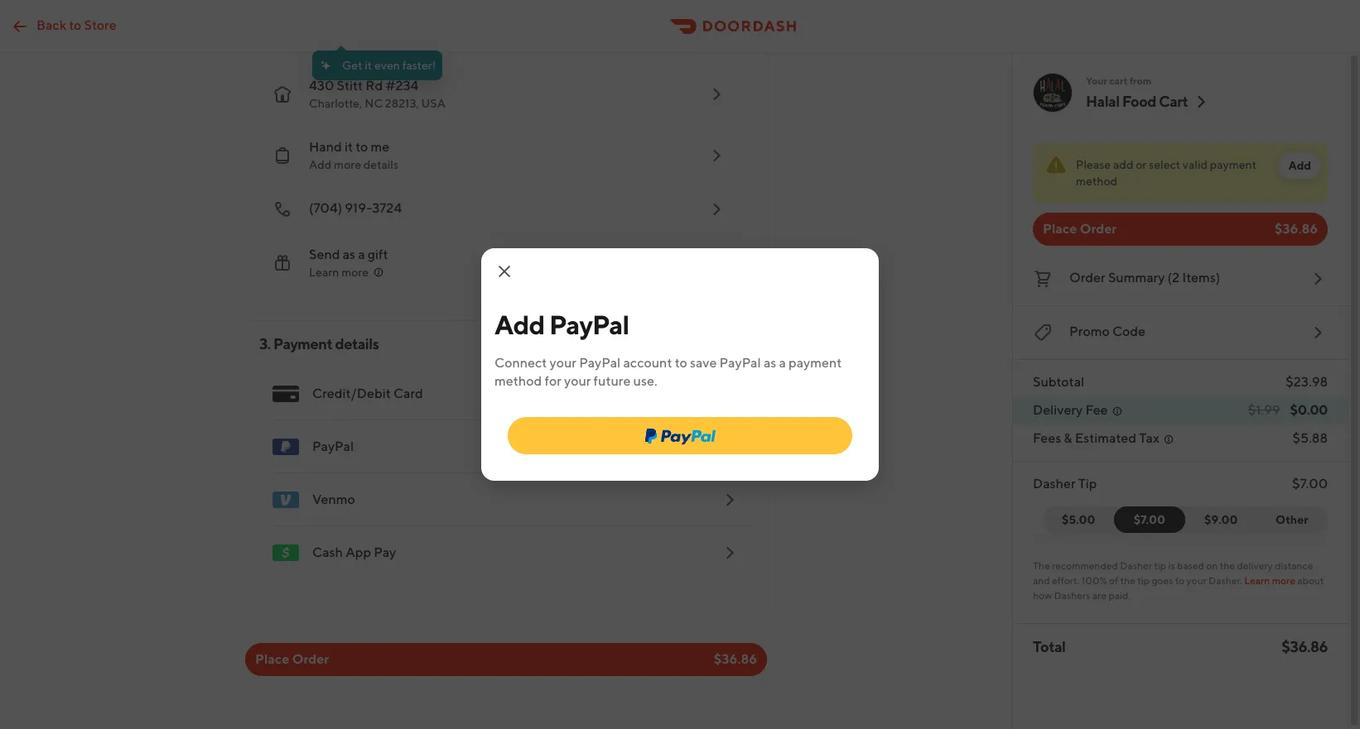 Task type: vqa. For each thing, say whether or not it's contained in the screenshot.
Order Methods option group
no



Task type: describe. For each thing, give the bounding box(es) containing it.
it for even
[[365, 59, 372, 72]]

gift
[[368, 247, 388, 263]]

+ $2.99 option group
[[309, 0, 740, 51]]

(704) 919-3724
[[309, 200, 402, 216]]

charlotte,
[[309, 97, 362, 110]]

learn more button
[[309, 264, 385, 281]]

nc
[[365, 97, 383, 110]]

cash
[[312, 545, 343, 561]]

store
[[84, 17, 117, 33]]

app
[[346, 545, 371, 561]]

method inside connect your paypal account to save paypal as a payment method for your future use.
[[495, 374, 542, 389]]

please add or select valid payment method
[[1076, 158, 1257, 188]]

how
[[1033, 590, 1052, 602]]

close add paypal image
[[495, 262, 515, 282]]

the recommended dasher tip is based on the delivery distance and effort. 100% of the tip goes to your dasher.
[[1033, 560, 1314, 587]]

connect your paypal account to save paypal as a payment method for your future use.
[[495, 355, 842, 389]]

venmo
[[312, 492, 355, 508]]

add inside hand it to me add more details
[[309, 158, 332, 172]]

about
[[1298, 575, 1324, 587]]

recommended
[[1052, 560, 1118, 572]]

add new payment method image for cash app pay
[[720, 543, 740, 563]]

2 vertical spatial order
[[292, 652, 329, 668]]

your inside the recommended dasher tip is based on the delivery distance and effort. 100% of the tip goes to your dasher.
[[1187, 575, 1207, 587]]

order summary (2 items) button
[[1033, 266, 1328, 292]]

status containing please add or select valid payment method
[[1033, 143, 1328, 203]]

total
[[1033, 639, 1066, 656]]

delivery
[[1033, 403, 1083, 418]]

(2
[[1168, 270, 1180, 286]]

pay
[[374, 545, 396, 561]]

based
[[1177, 560, 1205, 572]]

your
[[1086, 75, 1108, 87]]

usa
[[421, 97, 446, 110]]

cart
[[1159, 93, 1188, 110]]

add for add
[[1289, 159, 1312, 172]]

a inside connect your paypal account to save paypal as a payment method for your future use.
[[779, 355, 786, 371]]

dasher.
[[1209, 575, 1243, 587]]

valid
[[1183, 158, 1208, 172]]

430
[[309, 78, 334, 94]]

order summary (2 items)
[[1070, 270, 1220, 286]]

from
[[1130, 75, 1152, 87]]

please
[[1076, 158, 1111, 172]]

tax
[[1139, 431, 1160, 447]]

get it even faster!
[[342, 59, 436, 72]]

$5.00 button
[[1043, 507, 1125, 534]]

(704)
[[309, 200, 342, 216]]

fees
[[1033, 431, 1061, 447]]

fees & estimated
[[1033, 431, 1137, 447]]

to inside button
[[69, 17, 82, 33]]

credit/debit
[[312, 386, 391, 402]]

$7.00 button
[[1114, 507, 1186, 534]]

0 vertical spatial as
[[343, 247, 355, 263]]

more inside learn more button
[[341, 266, 369, 279]]

1 vertical spatial details
[[335, 336, 379, 353]]

credit/debit card
[[312, 386, 423, 402]]

0 vertical spatial your
[[550, 355, 577, 371]]

as inside connect your paypal account to save paypal as a payment method for your future use.
[[764, 355, 777, 371]]

3. payment
[[259, 336, 332, 353]]

3. payment details
[[259, 336, 379, 353]]

estimated
[[1075, 431, 1137, 447]]

items)
[[1182, 270, 1220, 286]]

food
[[1122, 93, 1157, 110]]

$5.00
[[1062, 514, 1096, 527]]

0 horizontal spatial a
[[358, 247, 365, 263]]

it for to
[[345, 139, 353, 155]]

back
[[36, 17, 66, 33]]

get it even faster! tooltip
[[312, 46, 443, 80]]

2 vertical spatial more
[[1272, 575, 1296, 587]]

delivery
[[1237, 560, 1273, 572]]

order inside button
[[1070, 270, 1106, 286]]

1 horizontal spatial $7.00
[[1292, 476, 1328, 492]]

to inside the recommended dasher tip is based on the delivery distance and effort. 100% of the tip goes to your dasher.
[[1175, 575, 1185, 587]]

send as a gift
[[309, 247, 388, 263]]

promo code
[[1070, 324, 1146, 340]]

add paypal dialog
[[481, 249, 879, 481]]

learn more link
[[1245, 575, 1296, 587]]

show menu image
[[273, 381, 299, 408]]

summary
[[1108, 270, 1165, 286]]

add new payment method image for venmo
[[720, 490, 740, 510]]

your cart from
[[1086, 75, 1152, 87]]

add button
[[1279, 152, 1321, 179]]

add paypal
[[495, 309, 629, 341]]

promo code button
[[1033, 320, 1328, 346]]

0 horizontal spatial the
[[1121, 575, 1136, 587]]

0 horizontal spatial place order
[[255, 652, 329, 668]]

other
[[1276, 514, 1309, 527]]

28213,
[[385, 97, 419, 110]]

$9.00 button
[[1176, 507, 1257, 534]]



Task type: locate. For each thing, give the bounding box(es) containing it.
place order
[[1043, 221, 1117, 237], [255, 652, 329, 668]]

your right for
[[564, 374, 591, 389]]

919-
[[345, 200, 372, 216]]

0 horizontal spatial as
[[343, 247, 355, 263]]

1 vertical spatial as
[[764, 355, 777, 371]]

details
[[364, 158, 399, 172], [335, 336, 379, 353]]

1 vertical spatial more
[[341, 266, 369, 279]]

connect
[[495, 355, 547, 371]]

$36.86
[[1275, 221, 1318, 237], [1282, 639, 1328, 656], [714, 652, 757, 668]]

a
[[358, 247, 365, 263], [779, 355, 786, 371]]

to left save
[[675, 355, 687, 371]]

get
[[342, 59, 362, 72]]

0 horizontal spatial dasher
[[1033, 476, 1076, 492]]

dasher inside the recommended dasher tip is based on the delivery distance and effort. 100% of the tip goes to your dasher.
[[1120, 560, 1152, 572]]

learn more down delivery at the bottom right of the page
[[1245, 575, 1296, 587]]

0 vertical spatial payment
[[1210, 158, 1257, 172]]

rd
[[366, 78, 383, 94]]

$2.99
[[331, 29, 361, 42]]

0 horizontal spatial payment
[[789, 355, 842, 371]]

1 vertical spatial your
[[564, 374, 591, 389]]

1 vertical spatial $7.00
[[1134, 514, 1166, 527]]

0 horizontal spatial it
[[345, 139, 353, 155]]

it right the hand
[[345, 139, 353, 155]]

add new payment method image
[[720, 490, 740, 510], [720, 543, 740, 563]]

add new payment method image
[[720, 437, 740, 457]]

status
[[1033, 143, 1328, 203]]

payment inside please add or select valid payment method
[[1210, 158, 1257, 172]]

method inside please add or select valid payment method
[[1076, 175, 1118, 188]]

1 horizontal spatial place
[[1043, 221, 1077, 237]]

dasher left tip at the bottom right
[[1033, 476, 1076, 492]]

more inside hand it to me add more details
[[334, 158, 361, 172]]

the right of
[[1121, 575, 1136, 587]]

1 add new payment method image from the top
[[720, 490, 740, 510]]

are
[[1093, 590, 1107, 602]]

$7.00 up other button
[[1292, 476, 1328, 492]]

1 horizontal spatial dasher
[[1120, 560, 1152, 572]]

+ $2.99
[[322, 29, 361, 42]]

0 vertical spatial learn more
[[309, 266, 369, 279]]

a left gift
[[358, 247, 365, 263]]

0 horizontal spatial learn more
[[309, 266, 369, 279]]

method down please
[[1076, 175, 1118, 188]]

1 horizontal spatial add
[[495, 309, 545, 341]]

payment inside connect your paypal account to save paypal as a payment method for your future use.
[[789, 355, 842, 371]]

$1.99
[[1248, 403, 1281, 418]]

2 horizontal spatial add
[[1289, 159, 1312, 172]]

0 vertical spatial method
[[1076, 175, 1118, 188]]

select
[[1149, 158, 1181, 172]]

1 vertical spatial the
[[1121, 575, 1136, 587]]

about how dashers are paid.
[[1033, 575, 1324, 602]]

hand it to me add more details
[[309, 139, 399, 172]]

for
[[545, 374, 562, 389]]

0 horizontal spatial add
[[309, 158, 332, 172]]

the up the dasher. in the right of the page
[[1220, 560, 1235, 572]]

send
[[309, 247, 340, 263]]

effort.
[[1052, 575, 1080, 587]]

1 horizontal spatial tip
[[1154, 560, 1167, 572]]

to right back
[[69, 17, 82, 33]]

$7.00 up the recommended dasher tip is based on the delivery distance and effort. 100% of the tip goes to your dasher.
[[1134, 514, 1166, 527]]

halal food cart button
[[1086, 92, 1211, 112]]

subtotal
[[1033, 374, 1085, 390]]

more down the hand
[[334, 158, 361, 172]]

$7.00
[[1292, 476, 1328, 492], [1134, 514, 1166, 527]]

dasher up goes
[[1120, 560, 1152, 572]]

more down distance
[[1272, 575, 1296, 587]]

even
[[374, 59, 400, 72]]

your down 'based'
[[1187, 575, 1207, 587]]

100%
[[1082, 575, 1107, 587]]

1 vertical spatial it
[[345, 139, 353, 155]]

account
[[623, 355, 672, 371]]

it inside tooltip
[[365, 59, 372, 72]]

430 stitt rd #234 charlotte,  nc 28213,  usa
[[309, 78, 446, 110]]

a right save
[[779, 355, 786, 371]]

and
[[1033, 575, 1050, 587]]

0 vertical spatial $7.00
[[1292, 476, 1328, 492]]

1 horizontal spatial place order
[[1043, 221, 1117, 237]]

to inside hand it to me add more details
[[356, 139, 368, 155]]

cash app pay
[[312, 545, 396, 561]]

1 vertical spatial learn
[[1245, 575, 1270, 587]]

or
[[1136, 158, 1147, 172]]

learn more
[[309, 266, 369, 279], [1245, 575, 1296, 587]]

learn
[[309, 266, 339, 279], [1245, 575, 1270, 587]]

1 vertical spatial order
[[1070, 270, 1106, 286]]

learn down send at the top of page
[[309, 266, 339, 279]]

1 horizontal spatial learn more
[[1245, 575, 1296, 587]]

add
[[1114, 158, 1134, 172]]

on
[[1207, 560, 1218, 572]]

None radio
[[582, 0, 738, 51]]

1 horizontal spatial as
[[764, 355, 777, 371]]

$23.98
[[1286, 374, 1328, 390]]

0 vertical spatial the
[[1220, 560, 1235, 572]]

back to store
[[36, 17, 117, 33]]

add for add paypal
[[495, 309, 545, 341]]

1 vertical spatial place
[[255, 652, 289, 668]]

0 vertical spatial order
[[1080, 221, 1117, 237]]

distance
[[1275, 560, 1314, 572]]

details inside hand it to me add more details
[[364, 158, 399, 172]]

hand
[[309, 139, 342, 155]]

0 horizontal spatial place
[[255, 652, 289, 668]]

tip amount option group
[[1043, 507, 1328, 534]]

0 vertical spatial add new payment method image
[[720, 490, 740, 510]]

it right get
[[365, 59, 372, 72]]

1 horizontal spatial payment
[[1210, 158, 1257, 172]]

menu containing credit/debit card
[[259, 368, 753, 580]]

0 vertical spatial learn
[[309, 266, 339, 279]]

2 vertical spatial your
[[1187, 575, 1207, 587]]

card
[[393, 386, 423, 402]]

2 add new payment method image from the top
[[720, 543, 740, 563]]

as
[[343, 247, 355, 263], [764, 355, 777, 371]]

to inside connect your paypal account to save paypal as a payment method for your future use.
[[675, 355, 687, 371]]

Other button
[[1256, 507, 1328, 534]]

$9.00
[[1205, 514, 1238, 527]]

tip
[[1078, 476, 1097, 492]]

as up learn more button
[[343, 247, 355, 263]]

more
[[334, 158, 361, 172], [341, 266, 369, 279], [1272, 575, 1296, 587]]

cart
[[1110, 75, 1128, 87]]

1 vertical spatial tip
[[1138, 575, 1150, 587]]

1 vertical spatial dasher
[[1120, 560, 1152, 572]]

0 horizontal spatial $7.00
[[1134, 514, 1166, 527]]

1 vertical spatial method
[[495, 374, 542, 389]]

halal
[[1086, 93, 1120, 110]]

paid.
[[1109, 590, 1131, 602]]

back to store button
[[0, 10, 126, 43]]

1 vertical spatial place order
[[255, 652, 329, 668]]

save
[[690, 355, 717, 371]]

0 vertical spatial more
[[334, 158, 361, 172]]

of
[[1109, 575, 1119, 587]]

0 vertical spatial details
[[364, 158, 399, 172]]

is
[[1169, 560, 1175, 572]]

code
[[1113, 324, 1146, 340]]

more down send as a gift
[[341, 266, 369, 279]]

&
[[1064, 431, 1073, 447]]

tip left is
[[1154, 560, 1167, 572]]

add inside add paypal dialog
[[495, 309, 545, 341]]

0 vertical spatial it
[[365, 59, 372, 72]]

+
[[322, 29, 328, 42]]

0 horizontal spatial method
[[495, 374, 542, 389]]

add inside add button
[[1289, 159, 1312, 172]]

1 horizontal spatial method
[[1076, 175, 1118, 188]]

your up for
[[550, 355, 577, 371]]

#234
[[386, 78, 419, 94]]

details up credit/debit
[[335, 336, 379, 353]]

0 horizontal spatial tip
[[1138, 575, 1150, 587]]

place
[[1043, 221, 1077, 237], [255, 652, 289, 668]]

dasher tip
[[1033, 476, 1097, 492]]

it inside hand it to me add more details
[[345, 139, 353, 155]]

1 horizontal spatial it
[[365, 59, 372, 72]]

1 vertical spatial payment
[[789, 355, 842, 371]]

3724
[[372, 200, 402, 216]]

to
[[69, 17, 82, 33], [356, 139, 368, 155], [675, 355, 687, 371], [1175, 575, 1185, 587]]

faster!
[[402, 59, 436, 72]]

your
[[550, 355, 577, 371], [564, 374, 591, 389], [1187, 575, 1207, 587]]

promo
[[1070, 324, 1110, 340]]

0 vertical spatial a
[[358, 247, 365, 263]]

learn down delivery at the bottom right of the page
[[1245, 575, 1270, 587]]

1 vertical spatial add new payment method image
[[720, 543, 740, 563]]

0 vertical spatial dasher
[[1033, 476, 1076, 492]]

1 vertical spatial a
[[779, 355, 786, 371]]

(704) 919-3724 button
[[259, 186, 740, 233]]

fee
[[1086, 403, 1108, 418]]

$5.88
[[1293, 431, 1328, 447]]

None radio
[[446, 0, 569, 51]]

+ $2.99 radio
[[309, 0, 432, 51]]

$7.00 inside "button"
[[1134, 514, 1166, 527]]

1 horizontal spatial the
[[1220, 560, 1235, 572]]

stitt
[[337, 78, 363, 94]]

1 horizontal spatial a
[[779, 355, 786, 371]]

tip left goes
[[1138, 575, 1150, 587]]

details down me
[[364, 158, 399, 172]]

1 horizontal spatial learn
[[1245, 575, 1270, 587]]

as right save
[[764, 355, 777, 371]]

0 vertical spatial tip
[[1154, 560, 1167, 572]]

the
[[1220, 560, 1235, 572], [1121, 575, 1136, 587]]

future
[[594, 374, 631, 389]]

learn more inside button
[[309, 266, 369, 279]]

1 vertical spatial learn more
[[1245, 575, 1296, 587]]

the
[[1033, 560, 1050, 572]]

menu
[[259, 368, 753, 580]]

to left me
[[356, 139, 368, 155]]

0 vertical spatial place
[[1043, 221, 1077, 237]]

learn inside button
[[309, 266, 339, 279]]

method down connect
[[495, 374, 542, 389]]

goes
[[1152, 575, 1173, 587]]

0 horizontal spatial learn
[[309, 266, 339, 279]]

$0.00
[[1290, 403, 1328, 418]]

use.
[[633, 374, 657, 389]]

to down is
[[1175, 575, 1185, 587]]

learn more down send as a gift
[[309, 266, 369, 279]]

0 vertical spatial place order
[[1043, 221, 1117, 237]]



